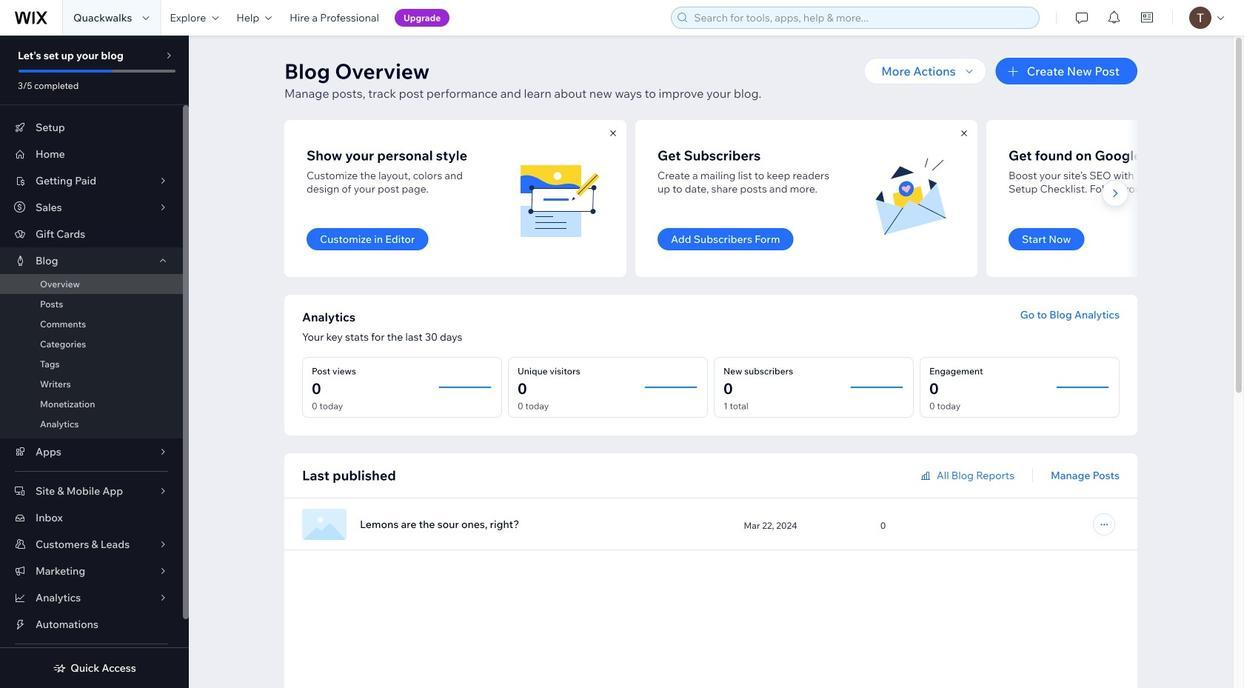 Task type: vqa. For each thing, say whether or not it's contained in the screenshot.
Search for tools, apps, help & more... Field
yes



Task type: locate. For each thing, give the bounding box(es) containing it.
list
[[285, 120, 1245, 277]]



Task type: describe. For each thing, give the bounding box(es) containing it.
Search for tools, apps, help & more... field
[[690, 7, 1035, 28]]

sidebar element
[[0, 36, 189, 688]]

blog overview.dealer.get subscribers.title image
[[867, 154, 956, 243]]

blog overview.dealer.customize post page.title image
[[516, 154, 605, 243]]



